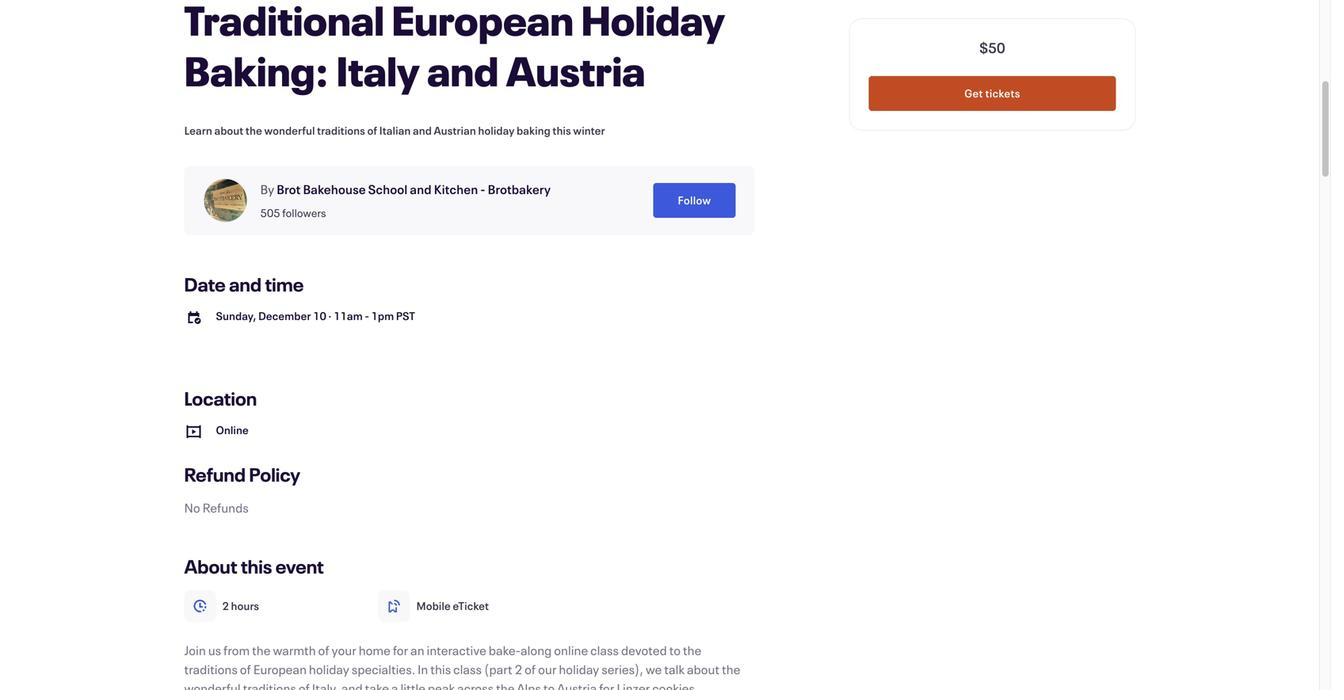 Task type: describe. For each thing, give the bounding box(es) containing it.
policy
[[249, 462, 300, 487]]

austria inside join us from the warmth of your home for an interactive bake-along online class devoted to the traditions of european holiday specialties. in this class (part 2 of our holiday series), we talk about the wonderful traditions of italy, and take a little peak across the alps to austria for linzer cookies.
[[557, 680, 597, 690]]

0 vertical spatial for
[[393, 642, 408, 659]]

follow button
[[653, 183, 736, 218]]

get
[[965, 86, 984, 101]]

talk
[[664, 661, 685, 678]]

the right from in the left of the page
[[252, 642, 271, 659]]

the right learn
[[246, 123, 262, 138]]

warmth
[[273, 642, 316, 659]]

traditional
[[184, 0, 384, 47]]

date and time
[[184, 272, 304, 297]]

mobile
[[417, 599, 451, 614]]

join us from the warmth of your home for an interactive bake-along online class devoted to the traditions of european holiday specialties. in this class (part 2 of our holiday series), we talk about the wonderful traditions of italy, and take a little peak across the alps to austria for linzer cookies.
[[184, 642, 741, 690]]

0 vertical spatial traditions
[[317, 123, 365, 138]]

a
[[391, 680, 398, 690]]

of up alps
[[525, 661, 536, 678]]

followers
[[282, 206, 326, 220]]

tickets
[[986, 86, 1021, 101]]

0 vertical spatial class
[[591, 642, 619, 659]]

1 vertical spatial this
[[241, 554, 272, 579]]

by
[[260, 181, 274, 198]]

cookies.
[[653, 680, 699, 690]]

school
[[368, 181, 408, 198]]

date
[[184, 272, 226, 297]]

series),
[[602, 661, 644, 678]]

alps
[[517, 680, 541, 690]]

brotbakery
[[488, 181, 551, 198]]

1 horizontal spatial wonderful
[[264, 123, 315, 138]]

of left 'your'
[[318, 642, 329, 659]]

·
[[328, 309, 332, 323]]

in
[[418, 661, 428, 678]]

0 vertical spatial 2
[[222, 599, 229, 614]]

the right talk
[[722, 661, 741, 678]]

italian
[[379, 123, 411, 138]]

italy
[[337, 43, 420, 97]]

hours
[[231, 599, 259, 614]]

sunday,
[[216, 309, 256, 323]]

2 horizontal spatial holiday
[[559, 661, 600, 678]]

december
[[258, 309, 311, 323]]

of down from in the left of the page
[[240, 661, 251, 678]]

about
[[184, 554, 237, 579]]

0 vertical spatial to
[[670, 642, 681, 659]]

- inside by brot bakehouse school and kitchen - brotbakery 505 followers
[[481, 181, 486, 198]]

organizer profile element
[[184, 166, 755, 235]]

an
[[411, 642, 425, 659]]

no
[[184, 499, 200, 516]]

eticket
[[453, 599, 489, 614]]

refund policy
[[184, 462, 300, 487]]

and inside by brot bakehouse school and kitchen - brotbakery 505 followers
[[410, 181, 432, 198]]

your
[[332, 642, 357, 659]]



Task type: vqa. For each thing, say whether or not it's contained in the screenshot.
Eventbrite image
no



Task type: locate. For each thing, give the bounding box(es) containing it.
1 horizontal spatial for
[[599, 680, 615, 690]]

brot
[[277, 181, 301, 198]]

about
[[214, 123, 244, 138], [687, 661, 720, 678]]

0 horizontal spatial this
[[241, 554, 272, 579]]

sunday, december 10 · 11am - 1pm pst
[[216, 309, 415, 323]]

get tickets
[[965, 86, 1021, 101]]

online
[[554, 642, 588, 659]]

1 vertical spatial for
[[599, 680, 615, 690]]

11am
[[334, 309, 363, 323]]

traditional european holiday baking: italy and austria
[[184, 0, 725, 97]]

1 horizontal spatial class
[[591, 642, 619, 659]]

1 horizontal spatial about
[[687, 661, 720, 678]]

1 vertical spatial european
[[253, 661, 307, 678]]

the
[[246, 123, 262, 138], [252, 642, 271, 659], [683, 642, 702, 659], [722, 661, 741, 678], [496, 680, 515, 690]]

1 vertical spatial wonderful
[[184, 680, 241, 690]]

wonderful down us
[[184, 680, 241, 690]]

of left italian
[[367, 123, 377, 138]]

italy,
[[312, 680, 339, 690]]

along
[[521, 642, 552, 659]]

austria up winter
[[506, 43, 646, 97]]

holiday up the italy,
[[309, 661, 349, 678]]

of
[[367, 123, 377, 138], [318, 642, 329, 659], [240, 661, 251, 678], [525, 661, 536, 678], [299, 680, 310, 690]]

505
[[260, 206, 280, 220]]

event
[[276, 554, 324, 579]]

mobile eticket
[[417, 599, 489, 614]]

and inside traditional european holiday baking: italy and austria
[[427, 43, 499, 97]]

austria inside traditional european holiday baking: italy and austria
[[506, 43, 646, 97]]

specialties.
[[352, 661, 415, 678]]

online
[[216, 423, 249, 438]]

refund
[[184, 462, 246, 487]]

winter
[[573, 123, 605, 138]]

devoted
[[621, 642, 667, 659]]

home
[[359, 642, 391, 659]]

0 vertical spatial austria
[[506, 43, 646, 97]]

this inside join us from the warmth of your home for an interactive bake-along online class devoted to the traditions of european holiday specialties. in this class (part 2 of our holiday series), we talk about the wonderful traditions of italy, and take a little peak across the alps to austria for linzer cookies.
[[431, 661, 451, 678]]

we
[[646, 661, 662, 678]]

0 horizontal spatial -
[[365, 309, 369, 323]]

traditions down us
[[184, 661, 238, 678]]

1 vertical spatial traditions
[[184, 661, 238, 678]]

1 horizontal spatial this
[[431, 661, 451, 678]]

and up "austrian" at the left of page
[[427, 43, 499, 97]]

1 horizontal spatial -
[[481, 181, 486, 198]]

0 horizontal spatial for
[[393, 642, 408, 659]]

wonderful up "brot"
[[264, 123, 315, 138]]

- right kitchen on the left top
[[481, 181, 486, 198]]

european
[[392, 0, 574, 47], [253, 661, 307, 678]]

the down (part
[[496, 680, 515, 690]]

learn
[[184, 123, 212, 138]]

learn about the wonderful traditions of italian and austrian holiday baking this winter
[[184, 123, 605, 138]]

1 vertical spatial -
[[365, 309, 369, 323]]

austria
[[506, 43, 646, 97], [557, 680, 597, 690]]

from
[[224, 642, 250, 659]]

2 hours
[[222, 599, 259, 614]]

and up sunday,
[[229, 272, 262, 297]]

0 horizontal spatial 2
[[222, 599, 229, 614]]

1 vertical spatial class
[[453, 661, 482, 678]]

to
[[670, 642, 681, 659], [544, 680, 555, 690]]

this left winter
[[553, 123, 571, 138]]

2
[[222, 599, 229, 614], [515, 661, 523, 678]]

interactive
[[427, 642, 487, 659]]

2 vertical spatial this
[[431, 661, 451, 678]]

bake-
[[489, 642, 521, 659]]

about this event
[[184, 554, 324, 579]]

this up "peak"
[[431, 661, 451, 678]]

traditions down warmth
[[243, 680, 296, 690]]

by brot bakehouse school and kitchen - brotbakery 505 followers
[[260, 181, 551, 220]]

linzer
[[617, 680, 650, 690]]

0 horizontal spatial european
[[253, 661, 307, 678]]

about right learn
[[214, 123, 244, 138]]

traditions left italian
[[317, 123, 365, 138]]

to up talk
[[670, 642, 681, 659]]

class
[[591, 642, 619, 659], [453, 661, 482, 678]]

0 horizontal spatial traditions
[[184, 661, 238, 678]]

bakehouse
[[303, 181, 366, 198]]

and right school
[[410, 181, 432, 198]]

1 vertical spatial to
[[544, 680, 555, 690]]

1 vertical spatial 2
[[515, 661, 523, 678]]

refunds
[[203, 499, 249, 516]]

class up the series), at the left
[[591, 642, 619, 659]]

to down the our
[[544, 680, 555, 690]]

0 horizontal spatial about
[[214, 123, 244, 138]]

and
[[427, 43, 499, 97], [413, 123, 432, 138], [410, 181, 432, 198], [229, 272, 262, 297], [342, 680, 363, 690]]

2 horizontal spatial this
[[553, 123, 571, 138]]

1 horizontal spatial to
[[670, 642, 681, 659]]

pst
[[396, 309, 415, 323]]

wonderful inside join us from the warmth of your home for an interactive bake-along online class devoted to the traditions of european holiday specialties. in this class (part 2 of our holiday series), we talk about the wonderful traditions of italy, and take a little peak across the alps to austria for linzer cookies.
[[184, 680, 241, 690]]

get tickets button
[[869, 76, 1116, 111]]

across
[[457, 680, 494, 690]]

wonderful
[[264, 123, 315, 138], [184, 680, 241, 690]]

1 horizontal spatial 2
[[515, 661, 523, 678]]

of left the italy,
[[299, 680, 310, 690]]

0 horizontal spatial wonderful
[[184, 680, 241, 690]]

austrian
[[434, 123, 476, 138]]

$50
[[980, 38, 1006, 57]]

european inside join us from the warmth of your home for an interactive bake-along online class devoted to the traditions of european holiday specialties. in this class (part 2 of our holiday series), we talk about the wonderful traditions of italy, and take a little peak across the alps to austria for linzer cookies.
[[253, 661, 307, 678]]

2 left hours
[[222, 599, 229, 614]]

austria down "online"
[[557, 680, 597, 690]]

0 vertical spatial wonderful
[[264, 123, 315, 138]]

for down the series), at the left
[[599, 680, 615, 690]]

our
[[538, 661, 557, 678]]

kitchen
[[434, 181, 478, 198]]

-
[[481, 181, 486, 198], [365, 309, 369, 323]]

0 vertical spatial european
[[392, 0, 574, 47]]

and left take
[[342, 680, 363, 690]]

join
[[184, 642, 206, 659]]

class up across
[[453, 661, 482, 678]]

baking:
[[184, 43, 329, 97]]

about inside join us from the warmth of your home for an interactive bake-along online class devoted to the traditions of european holiday specialties. in this class (part 2 of our holiday series), we talk about the wonderful traditions of italy, and take a little peak across the alps to austria for linzer cookies.
[[687, 661, 720, 678]]

2 vertical spatial traditions
[[243, 680, 296, 690]]

1 vertical spatial about
[[687, 661, 720, 678]]

this up hours
[[241, 554, 272, 579]]

0 horizontal spatial holiday
[[309, 661, 349, 678]]

for
[[393, 642, 408, 659], [599, 680, 615, 690]]

0 horizontal spatial to
[[544, 680, 555, 690]]

holiday
[[581, 0, 725, 47]]

1 horizontal spatial traditions
[[243, 680, 296, 690]]

little
[[401, 680, 426, 690]]

holiday left baking
[[478, 123, 515, 138]]

for left the an
[[393, 642, 408, 659]]

the up talk
[[683, 642, 702, 659]]

this
[[553, 123, 571, 138], [241, 554, 272, 579], [431, 661, 451, 678]]

holiday down "online"
[[559, 661, 600, 678]]

follow
[[678, 193, 711, 208]]

0 vertical spatial this
[[553, 123, 571, 138]]

0 vertical spatial -
[[481, 181, 486, 198]]

traditions
[[317, 123, 365, 138], [184, 661, 238, 678], [243, 680, 296, 690]]

2 inside join us from the warmth of your home for an interactive bake-along online class devoted to the traditions of european holiday specialties. in this class (part 2 of our holiday series), we talk about the wonderful traditions of italy, and take a little peak across the alps to austria for linzer cookies.
[[515, 661, 523, 678]]

0 horizontal spatial class
[[453, 661, 482, 678]]

baking
[[517, 123, 551, 138]]

1 vertical spatial austria
[[557, 680, 597, 690]]

- left 1pm
[[365, 309, 369, 323]]

take
[[365, 680, 389, 690]]

1 horizontal spatial european
[[392, 0, 574, 47]]

1 horizontal spatial holiday
[[478, 123, 515, 138]]

and right italian
[[413, 123, 432, 138]]

time
[[265, 272, 304, 297]]

peak
[[428, 680, 455, 690]]

1pm
[[371, 309, 394, 323]]

(part
[[484, 661, 513, 678]]

0 vertical spatial about
[[214, 123, 244, 138]]

no refunds
[[184, 499, 249, 516]]

2 horizontal spatial traditions
[[317, 123, 365, 138]]

holiday
[[478, 123, 515, 138], [309, 661, 349, 678], [559, 661, 600, 678]]

location
[[184, 386, 257, 411]]

2 up alps
[[515, 661, 523, 678]]

us
[[208, 642, 221, 659]]

about right talk
[[687, 661, 720, 678]]

and inside join us from the warmth of your home for an interactive bake-along online class devoted to the traditions of european holiday specialties. in this class (part 2 of our holiday series), we talk about the wonderful traditions of italy, and take a little peak across the alps to austria for linzer cookies.
[[342, 680, 363, 690]]

10
[[313, 309, 326, 323]]

european inside traditional european holiday baking: italy and austria
[[392, 0, 574, 47]]



